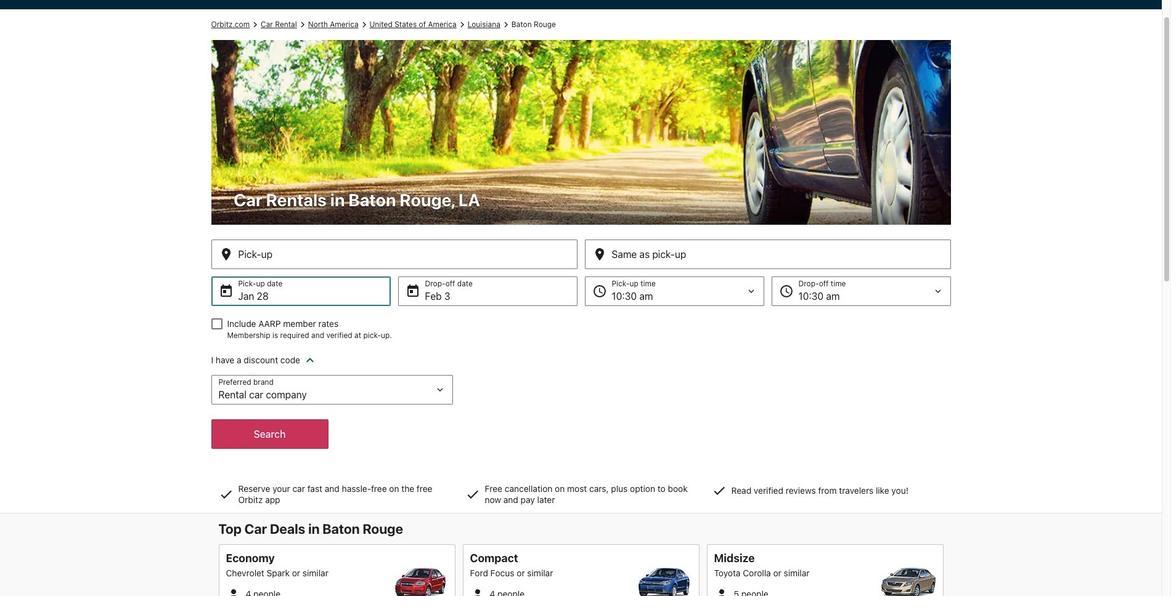Task type: vqa. For each thing, say whether or not it's contained in the screenshot.
the leftmost small icon
yes



Task type: describe. For each thing, give the bounding box(es) containing it.
chevrolet spark image
[[392, 568, 448, 597]]

active image
[[303, 353, 317, 368]]

2 directional image from the left
[[358, 19, 370, 30]]



Task type: locate. For each thing, give the bounding box(es) containing it.
1 directional image from the left
[[250, 19, 261, 30]]

ford focus image
[[636, 568, 692, 597]]

small image for toyota corolla image
[[714, 587, 729, 597]]

3 small image from the left
[[714, 587, 729, 597]]

main content
[[0, 9, 1162, 597]]

small image for ford focus image
[[470, 587, 485, 597]]

0 horizontal spatial directional image
[[250, 19, 261, 30]]

2 horizontal spatial small image
[[714, 587, 729, 597]]

small image for chevrolet spark image
[[226, 587, 241, 597]]

breadcrumbs region
[[0, 9, 1162, 514]]

directional image
[[250, 19, 261, 30], [358, 19, 370, 30], [457, 19, 468, 30]]

1 small image from the left
[[226, 587, 241, 597]]

2 horizontal spatial directional image
[[457, 19, 468, 30]]

2 directional image from the left
[[500, 19, 511, 30]]

3 directional image from the left
[[457, 19, 468, 30]]

1 horizontal spatial small image
[[470, 587, 485, 597]]

0 horizontal spatial directional image
[[297, 19, 308, 30]]

0 horizontal spatial small image
[[226, 587, 241, 597]]

directional image
[[297, 19, 308, 30], [500, 19, 511, 30]]

1 directional image from the left
[[297, 19, 308, 30]]

toyota corolla image
[[881, 568, 936, 597]]

1 horizontal spatial directional image
[[500, 19, 511, 30]]

2 small image from the left
[[470, 587, 485, 597]]

small image
[[226, 587, 241, 597], [470, 587, 485, 597], [714, 587, 729, 597]]

1 horizontal spatial directional image
[[358, 19, 370, 30]]



